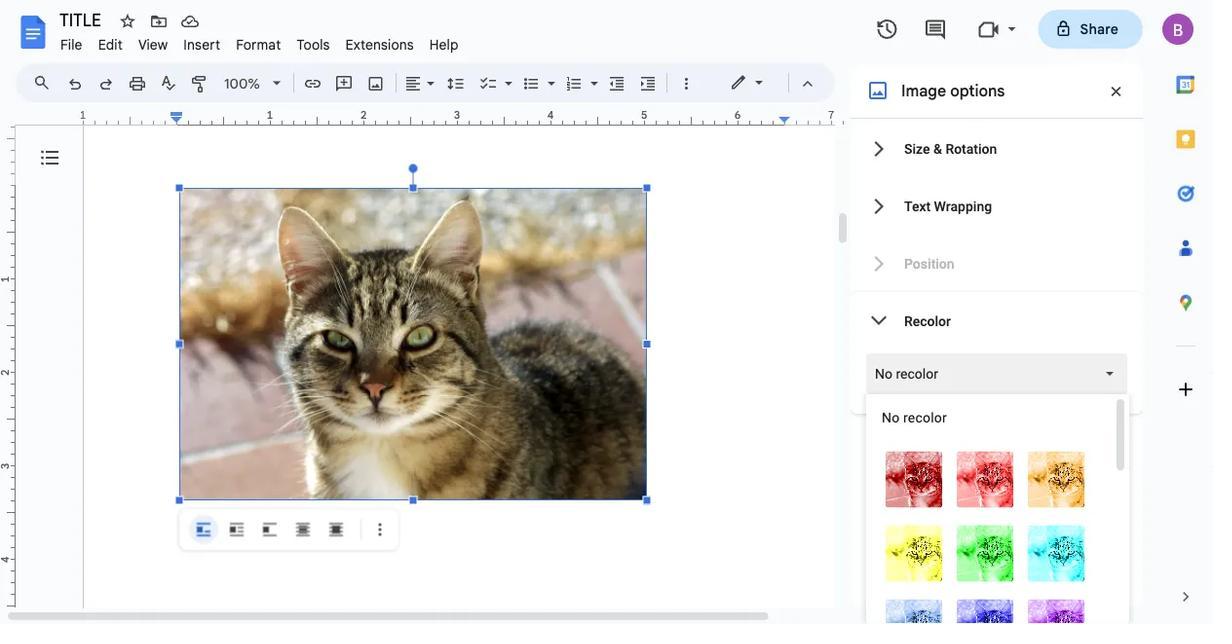 Task type: locate. For each thing, give the bounding box(es) containing it.
recolor up adjustments
[[903, 410, 947, 426]]

tools menu item
[[289, 33, 338, 56]]

top margin image
[[0, 93, 15, 191]]

1 vertical spatial no recolor
[[882, 410, 947, 426]]

1
[[80, 109, 86, 122]]

no recolor down recolor
[[875, 366, 938, 382]]

menu bar banner
[[0, 0, 1213, 625]]

image options application
[[0, 0, 1213, 625]]

text
[[904, 198, 931, 214], [925, 492, 951, 508]]

bulleted list menu image
[[543, 70, 556, 77]]

alt text
[[904, 492, 951, 508]]

option group inside image options application
[[189, 516, 351, 545]]

Break text radio
[[255, 516, 285, 545]]

tab list inside menu bar banner
[[1159, 58, 1213, 570]]

no recolor up adjustments
[[882, 410, 947, 426]]

recolor
[[896, 366, 938, 382], [903, 410, 947, 426]]

In line radio
[[189, 516, 218, 545]]

0 vertical spatial no
[[875, 366, 893, 382]]

help
[[430, 36, 459, 53]]

edit menu item
[[90, 33, 130, 56]]

alt text tab
[[851, 472, 1143, 529]]

insert image image
[[365, 69, 387, 96]]

recolor group
[[851, 292, 1143, 414]]

&
[[934, 141, 942, 157]]

no recolor inside popup button
[[875, 366, 938, 382]]

no recolor inside menu
[[882, 410, 947, 426]]

tab list
[[1159, 58, 1213, 570]]

1 vertical spatial recolor
[[903, 410, 947, 426]]

view menu item
[[130, 33, 176, 56]]

menu bar inside menu bar banner
[[53, 25, 466, 58]]

menu bar
[[53, 25, 466, 58]]

recolor tab
[[851, 292, 1143, 350]]

0 vertical spatial row
[[885, 451, 1086, 512]]

text left wrapping
[[904, 198, 931, 214]]

image options
[[901, 81, 1005, 100]]

right margin image
[[780, 110, 878, 125]]

2 vertical spatial row
[[885, 589, 1086, 625]]

toolbar
[[183, 516, 395, 545]]

format
[[236, 36, 281, 53]]

tools
[[297, 36, 330, 53]]

recolor down recolor
[[896, 366, 938, 382]]

1 vertical spatial row
[[885, 515, 1086, 586]]

no recolor menu
[[866, 395, 1130, 625]]

0 vertical spatial text
[[904, 198, 931, 214]]

extensions
[[346, 36, 414, 53]]

option group
[[189, 516, 351, 545]]

adjustments
[[904, 435, 982, 451]]

no
[[875, 366, 893, 382], [882, 410, 900, 426]]

1 vertical spatial no
[[882, 410, 900, 426]]

2 row from the top
[[885, 515, 1086, 586]]

main toolbar
[[58, 0, 702, 243]]

share button
[[1038, 10, 1143, 49]]

text right alt
[[925, 492, 951, 508]]

adjustments tab
[[851, 414, 1143, 472]]

mode and view toolbar
[[715, 63, 824, 102]]

0 vertical spatial recolor
[[896, 366, 938, 382]]

no inside popup button
[[875, 366, 893, 382]]

menu bar containing file
[[53, 25, 466, 58]]

no recolor button
[[866, 354, 1128, 395]]

no recolor
[[875, 366, 938, 382], [882, 410, 947, 426]]

alt
[[904, 492, 922, 508]]

0 vertical spatial no recolor
[[875, 366, 938, 382]]

row
[[885, 451, 1086, 512], [885, 515, 1086, 586], [885, 589, 1086, 625]]

insert menu item
[[176, 33, 228, 56]]



Task type: describe. For each thing, give the bounding box(es) containing it.
Menus field
[[24, 69, 67, 96]]

Rename text field
[[53, 8, 112, 31]]

numbered list menu image
[[586, 70, 598, 77]]

help menu item
[[422, 33, 466, 56]]

position tab
[[851, 235, 1143, 292]]

view
[[138, 36, 168, 53]]

Behind text radio
[[288, 516, 318, 545]]

text wrapping
[[904, 198, 992, 214]]

image
[[901, 81, 946, 100]]

edit
[[98, 36, 123, 53]]

no inside menu
[[882, 410, 900, 426]]

Zoom text field
[[219, 70, 266, 97]]

Wrap text radio
[[222, 516, 251, 545]]

image options section
[[851, 63, 1143, 609]]

size & rotation tab
[[851, 120, 1143, 177]]

1 row from the top
[[885, 451, 1086, 512]]

file menu item
[[53, 33, 90, 56]]

insert
[[184, 36, 220, 53]]

size & rotation
[[904, 141, 997, 157]]

position
[[904, 256, 955, 272]]

1 vertical spatial text
[[925, 492, 951, 508]]

3 row from the top
[[885, 589, 1086, 625]]

rotation
[[946, 141, 997, 157]]

file
[[60, 36, 82, 53]]

recolor inside menu
[[903, 410, 947, 426]]

text wrapping tab
[[851, 177, 1143, 235]]

extensions menu item
[[338, 33, 422, 56]]

left margin image
[[84, 110, 182, 125]]

Star checkbox
[[114, 8, 141, 35]]

recolor inside popup button
[[896, 366, 938, 382]]

size
[[904, 141, 930, 157]]

recolor
[[904, 313, 951, 329]]

share
[[1080, 20, 1119, 38]]

Zoom field
[[216, 69, 289, 99]]

options
[[950, 81, 1005, 100]]

format menu item
[[228, 33, 289, 56]]

In front of text radio
[[322, 516, 351, 545]]

line & paragraph spacing image
[[445, 69, 467, 96]]

wrapping
[[934, 198, 992, 214]]



Task type: vqa. For each thing, say whether or not it's contained in the screenshot.
Format heading 2: style's style
no



